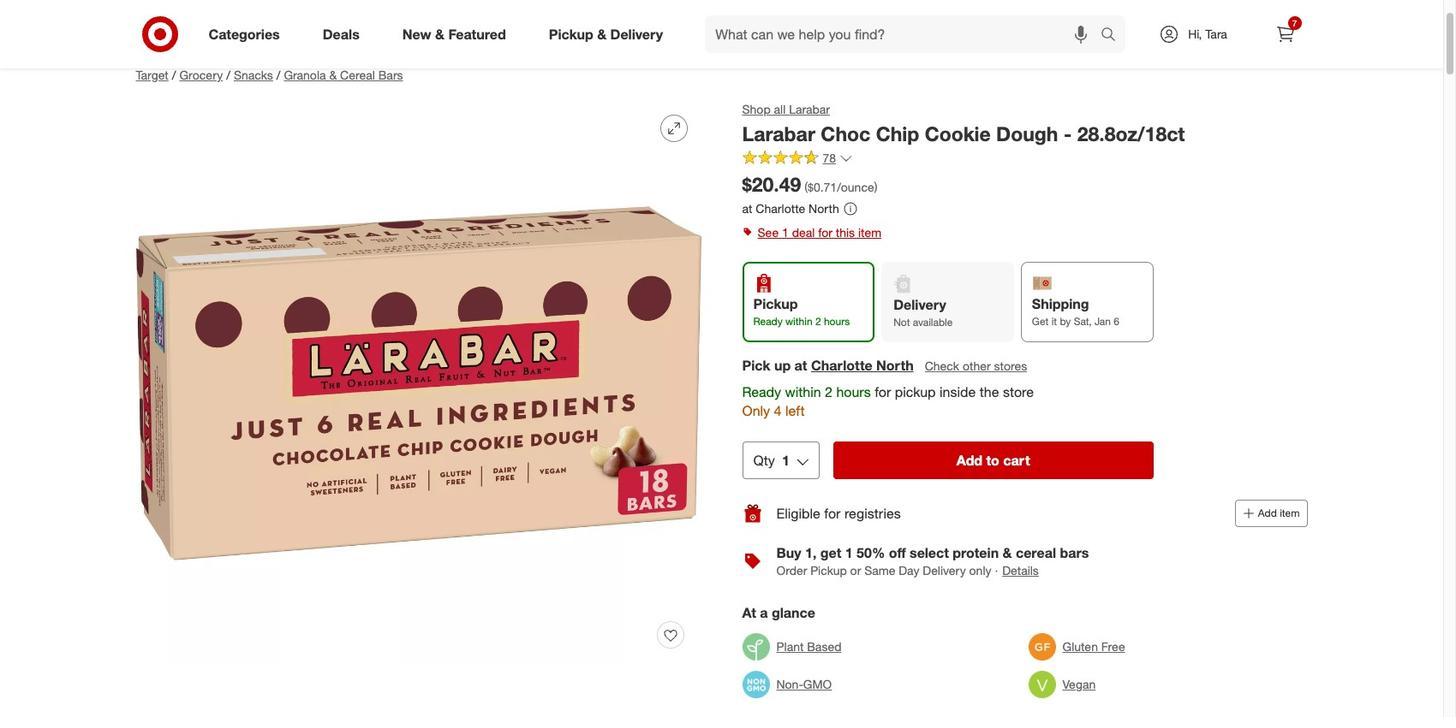 Task type: describe. For each thing, give the bounding box(es) containing it.
charlotte north button
[[811, 356, 914, 376]]

check other stores button
[[924, 357, 1028, 376]]

0 vertical spatial delivery
[[610, 25, 663, 42]]

get
[[820, 545, 841, 562]]

qty 1
[[753, 452, 790, 470]]

plant based
[[777, 640, 842, 655]]

get
[[1032, 316, 1049, 328]]

hi,
[[1188, 27, 1202, 41]]

store
[[1003, 383, 1034, 400]]

free
[[1102, 640, 1125, 655]]

pick
[[742, 357, 771, 374]]

available
[[913, 316, 953, 329]]

snacks
[[234, 68, 273, 82]]

only
[[742, 403, 770, 420]]

hi, tara
[[1188, 27, 1227, 41]]

vegan button
[[1028, 667, 1096, 704]]

new
[[402, 25, 431, 42]]

the
[[980, 383, 999, 400]]

gmo
[[803, 678, 832, 692]]

)
[[874, 180, 878, 194]]

add to cart
[[957, 452, 1030, 470]]

delivery inside delivery not available
[[894, 297, 946, 314]]

other
[[963, 359, 991, 373]]

this
[[836, 226, 855, 240]]

vegan
[[1063, 678, 1096, 692]]

a
[[760, 605, 768, 622]]

$20.49 ( $0.71 /ounce )
[[742, 172, 878, 196]]

What can we help you find? suggestions appear below search field
[[705, 15, 1105, 53]]

hours inside ready within 2 hours for pickup inside the store only 4 left
[[836, 383, 871, 400]]

pickup for &
[[549, 25, 593, 42]]

1 for see
[[782, 226, 789, 240]]

inside
[[940, 383, 976, 400]]

off
[[889, 545, 906, 562]]

1 vertical spatial north
[[876, 357, 914, 374]]

7
[[1292, 18, 1297, 28]]

pick up at charlotte north
[[742, 357, 914, 374]]

pickup ready within 2 hours
[[753, 296, 850, 328]]

grocery link
[[179, 68, 223, 82]]

all
[[774, 102, 786, 116]]

qty
[[753, 452, 775, 470]]

select
[[910, 545, 949, 562]]

4
[[774, 403, 782, 420]]

eligible for registries
[[777, 505, 901, 522]]

larabar choc chip cookie dough - 28.8oz/18ct, 1 of 19 image
[[136, 101, 701, 666]]

add to cart button
[[833, 442, 1153, 480]]

target
[[136, 68, 169, 82]]

/ounce
[[837, 180, 874, 194]]

delivery not available
[[894, 297, 953, 329]]

new & featured link
[[388, 15, 528, 53]]

1 horizontal spatial at
[[795, 357, 807, 374]]

bars
[[378, 68, 403, 82]]

shop
[[742, 102, 771, 116]]

it
[[1052, 316, 1057, 328]]

or
[[850, 564, 861, 579]]

50%
[[857, 545, 885, 562]]

categories
[[209, 25, 280, 42]]

78
[[823, 151, 836, 165]]

within inside pickup ready within 2 hours
[[786, 316, 813, 328]]

details
[[1002, 564, 1039, 579]]

shipping
[[1032, 296, 1089, 313]]

0 vertical spatial charlotte
[[756, 201, 805, 215]]

deal
[[792, 226, 815, 240]]

advertisement region
[[122, 9, 1321, 50]]

1 vertical spatial larabar
[[742, 122, 815, 146]]

check other stores
[[925, 359, 1027, 373]]

pickup & delivery
[[549, 25, 663, 42]]

add for add to cart
[[957, 452, 983, 470]]

to
[[986, 452, 1000, 470]]

only
[[969, 564, 992, 579]]

target link
[[136, 68, 169, 82]]

glance
[[772, 605, 815, 622]]

-
[[1064, 122, 1072, 146]]

plant based button
[[742, 629, 842, 667]]

stores
[[994, 359, 1027, 373]]

∙
[[995, 564, 998, 579]]

featured
[[448, 25, 506, 42]]

jan
[[1095, 316, 1111, 328]]

categories link
[[194, 15, 301, 53]]

buy 1, get 1 50% off select protein & cereal bars link
[[777, 545, 1089, 562]]

for inside ready within 2 hours for pickup inside the store only 4 left
[[875, 383, 891, 400]]



Task type: locate. For each thing, give the bounding box(es) containing it.
within
[[786, 316, 813, 328], [785, 383, 821, 400]]

0 vertical spatial hours
[[824, 316, 850, 328]]

78 link
[[742, 150, 853, 169]]

add item button
[[1235, 500, 1308, 528]]

add item
[[1258, 507, 1300, 520]]

7 link
[[1267, 15, 1304, 53]]

snacks link
[[234, 68, 273, 82]]

tara
[[1206, 27, 1227, 41]]

item
[[858, 226, 882, 240], [1280, 507, 1300, 520]]

up
[[774, 357, 791, 374]]

1 vertical spatial item
[[1280, 507, 1300, 520]]

ready up 'pick'
[[753, 316, 783, 328]]

granola & cereal bars link
[[284, 68, 403, 82]]

not
[[894, 316, 910, 329]]

1 horizontal spatial north
[[876, 357, 914, 374]]

dough
[[996, 122, 1058, 146]]

1 horizontal spatial 2
[[825, 383, 833, 400]]

same
[[865, 564, 896, 579]]

add
[[957, 452, 983, 470], [1258, 507, 1277, 520]]

hours down charlotte north 'button'
[[836, 383, 871, 400]]

2 / from the left
[[226, 68, 230, 82]]

1 vertical spatial 1
[[782, 452, 790, 470]]

shipping get it by sat, jan 6
[[1032, 296, 1120, 328]]

0 vertical spatial add
[[957, 452, 983, 470]]

add for add item
[[1258, 507, 1277, 520]]

0 vertical spatial 2
[[815, 316, 821, 328]]

see
[[758, 226, 779, 240]]

0 vertical spatial north
[[809, 201, 839, 215]]

2 vertical spatial for
[[824, 505, 841, 522]]

2 vertical spatial pickup
[[811, 564, 847, 579]]

0 horizontal spatial pickup
[[549, 25, 593, 42]]

gluten free
[[1063, 640, 1125, 655]]

larabar down "all"
[[742, 122, 815, 146]]

pickup & delivery link
[[534, 15, 685, 53]]

2 horizontal spatial /
[[277, 68, 281, 82]]

hours up pick up at charlotte north
[[824, 316, 850, 328]]

0 horizontal spatial charlotte
[[756, 201, 805, 215]]

1 vertical spatial delivery
[[894, 297, 946, 314]]

1 right the qty
[[782, 452, 790, 470]]

north
[[809, 201, 839, 215], [876, 357, 914, 374]]

at down $20.49
[[742, 201, 753, 215]]

2 horizontal spatial pickup
[[811, 564, 847, 579]]

1 for qty
[[782, 452, 790, 470]]

day
[[899, 564, 920, 579]]

at right up
[[795, 357, 807, 374]]

$20.49
[[742, 172, 801, 196]]

2 inside ready within 2 hours for pickup inside the store only 4 left
[[825, 383, 833, 400]]

choc
[[821, 122, 871, 146]]

0 vertical spatial ready
[[753, 316, 783, 328]]

delivery inside buy 1, get 1 50% off select protein & cereal bars order pickup or same day delivery only ∙ details
[[923, 564, 966, 579]]

(
[[805, 180, 808, 194]]

1 vertical spatial pickup
[[753, 296, 798, 313]]

for left this
[[818, 226, 833, 240]]

buy
[[777, 545, 801, 562]]

pickup for ready
[[753, 296, 798, 313]]

pickup
[[895, 383, 936, 400]]

28.8oz/18ct
[[1077, 122, 1185, 146]]

charlotte
[[756, 201, 805, 215], [811, 357, 873, 374]]

0 horizontal spatial add
[[957, 452, 983, 470]]

1 vertical spatial 2
[[825, 383, 833, 400]]

2 up pick up at charlotte north
[[815, 316, 821, 328]]

/ right target link at the top left of the page
[[172, 68, 176, 82]]

pickup
[[549, 25, 593, 42], [753, 296, 798, 313], [811, 564, 847, 579]]

0 horizontal spatial 2
[[815, 316, 821, 328]]

north down $0.71 at top right
[[809, 201, 839, 215]]

pickup inside pickup ready within 2 hours
[[753, 296, 798, 313]]

based
[[807, 640, 842, 655]]

ready inside ready within 2 hours for pickup inside the store only 4 left
[[742, 383, 781, 400]]

ready inside pickup ready within 2 hours
[[753, 316, 783, 328]]

charlotte up ready within 2 hours for pickup inside the store only 4 left
[[811, 357, 873, 374]]

check
[[925, 359, 959, 373]]

1 vertical spatial charlotte
[[811, 357, 873, 374]]

1 vertical spatial within
[[785, 383, 821, 400]]

larabar
[[789, 102, 830, 116], [742, 122, 815, 146]]

cereal
[[340, 68, 375, 82]]

bars
[[1060, 545, 1089, 562]]

cart
[[1003, 452, 1030, 470]]

1 vertical spatial ready
[[742, 383, 781, 400]]

1 right the see
[[782, 226, 789, 240]]

3 / from the left
[[277, 68, 281, 82]]

for right eligible
[[824, 505, 841, 522]]

1
[[782, 226, 789, 240], [782, 452, 790, 470], [845, 545, 853, 562]]

0 vertical spatial for
[[818, 226, 833, 240]]

6
[[1114, 316, 1120, 328]]

deals link
[[308, 15, 381, 53]]

0 horizontal spatial item
[[858, 226, 882, 240]]

see 1 deal for this item
[[758, 226, 882, 240]]

1 / from the left
[[172, 68, 176, 82]]

/
[[172, 68, 176, 82], [226, 68, 230, 82], [277, 68, 281, 82]]

granola
[[284, 68, 326, 82]]

0 vertical spatial within
[[786, 316, 813, 328]]

within up up
[[786, 316, 813, 328]]

grocery
[[179, 68, 223, 82]]

2 inside pickup ready within 2 hours
[[815, 316, 821, 328]]

2 down pick up at charlotte north
[[825, 383, 833, 400]]

1 horizontal spatial /
[[226, 68, 230, 82]]

hours
[[824, 316, 850, 328], [836, 383, 871, 400]]

& inside buy 1, get 1 50% off select protein & cereal bars order pickup or same day delivery only ∙ details
[[1003, 545, 1012, 562]]

ready within 2 hours for pickup inside the store only 4 left
[[742, 383, 1034, 420]]

pickup inside buy 1, get 1 50% off select protein & cereal bars order pickup or same day delivery only ∙ details
[[811, 564, 847, 579]]

1 horizontal spatial charlotte
[[811, 357, 873, 374]]

for left pickup
[[875, 383, 891, 400]]

1 inside buy 1, get 1 50% off select protein & cereal bars order pickup or same day delivery only ∙ details
[[845, 545, 853, 562]]

non-gmo
[[777, 678, 832, 692]]

1 vertical spatial hours
[[836, 383, 871, 400]]

search
[[1093, 27, 1134, 44]]

/ left snacks
[[226, 68, 230, 82]]

1 right get
[[845, 545, 853, 562]]

1 horizontal spatial item
[[1280, 507, 1300, 520]]

hours inside pickup ready within 2 hours
[[824, 316, 850, 328]]

0 vertical spatial pickup
[[549, 25, 593, 42]]

at charlotte north
[[742, 201, 839, 215]]

1 horizontal spatial pickup
[[753, 296, 798, 313]]

/ right snacks link
[[277, 68, 281, 82]]

1 vertical spatial for
[[875, 383, 891, 400]]

ready up only at the bottom right of the page
[[742, 383, 781, 400]]

protein
[[953, 545, 999, 562]]

larabar right "all"
[[789, 102, 830, 116]]

delivery
[[610, 25, 663, 42], [894, 297, 946, 314], [923, 564, 966, 579]]

cereal
[[1016, 545, 1056, 562]]

0 vertical spatial 1
[[782, 226, 789, 240]]

deals
[[323, 25, 360, 42]]

2 vertical spatial 1
[[845, 545, 853, 562]]

chip
[[876, 122, 919, 146]]

cookie
[[925, 122, 991, 146]]

2 vertical spatial delivery
[[923, 564, 966, 579]]

0 horizontal spatial at
[[742, 201, 753, 215]]

0 horizontal spatial /
[[172, 68, 176, 82]]

0 vertical spatial at
[[742, 201, 753, 215]]

item inside button
[[1280, 507, 1300, 520]]

1,
[[805, 545, 817, 562]]

within inside ready within 2 hours for pickup inside the store only 4 left
[[785, 383, 821, 400]]

1 horizontal spatial add
[[1258, 507, 1277, 520]]

search button
[[1093, 15, 1134, 57]]

0 vertical spatial larabar
[[789, 102, 830, 116]]

by
[[1060, 316, 1071, 328]]

1 vertical spatial at
[[795, 357, 807, 374]]

2
[[815, 316, 821, 328], [825, 383, 833, 400]]

left
[[785, 403, 805, 420]]

plant
[[777, 640, 804, 655]]

0 horizontal spatial north
[[809, 201, 839, 215]]

buy 1, get 1 50% off select protein & cereal bars order pickup or same day delivery only ∙ details
[[777, 545, 1089, 579]]

charlotte down $20.49
[[756, 201, 805, 215]]

order
[[777, 564, 807, 579]]

within up left
[[785, 383, 821, 400]]

gluten free button
[[1028, 629, 1125, 667]]

see 1 deal for this item link
[[742, 221, 1308, 245]]

north up pickup
[[876, 357, 914, 374]]

details button
[[1002, 562, 1040, 581]]

gluten
[[1063, 640, 1098, 655]]

&
[[435, 25, 445, 42], [597, 25, 607, 42], [329, 68, 337, 82], [1003, 545, 1012, 562]]

at a glance
[[742, 605, 815, 622]]

new & featured
[[402, 25, 506, 42]]

1 vertical spatial add
[[1258, 507, 1277, 520]]

0 vertical spatial item
[[858, 226, 882, 240]]

eligible
[[777, 505, 821, 522]]



Task type: vqa. For each thing, say whether or not it's contained in the screenshot.
the rightmost Item
yes



